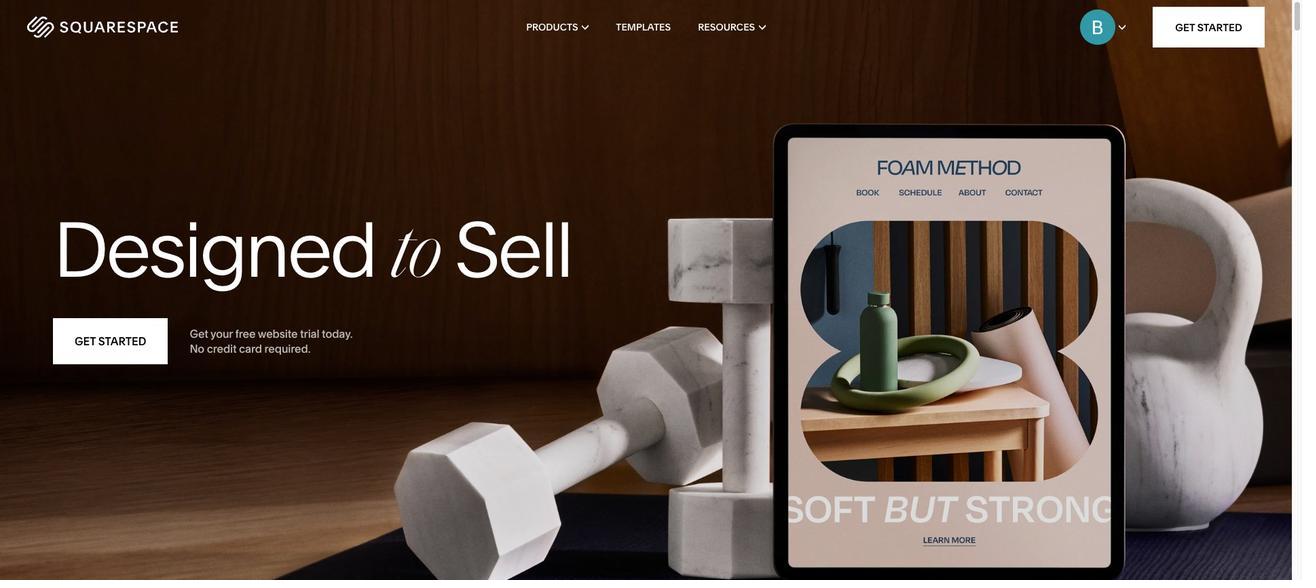 Task type: vqa. For each thing, say whether or not it's contained in the screenshot.
topmost Get Started link
yes



Task type: describe. For each thing, give the bounding box(es) containing it.
squarespace logo image
[[27, 16, 178, 38]]

get for the get started link to the top
[[1176, 21, 1196, 34]]

website
[[258, 327, 298, 341]]

your
[[210, 327, 233, 341]]

card
[[239, 342, 262, 356]]

0 vertical spatial started
[[1198, 21, 1243, 34]]

designed to sell
[[53, 203, 571, 297]]

0 vertical spatial get started
[[1176, 21, 1243, 34]]

0 vertical spatial get started link
[[1153, 7, 1265, 48]]

products button
[[526, 0, 589, 54]]

trial
[[300, 327, 320, 341]]

templates link
[[616, 0, 671, 54]]

0 horizontal spatial get started
[[75, 335, 146, 348]]

sell
[[455, 203, 571, 297]]

get your free website trial today. no credit card required.
[[190, 327, 353, 356]]

0 horizontal spatial started
[[98, 335, 146, 348]]

products
[[526, 21, 578, 33]]



Task type: locate. For each thing, give the bounding box(es) containing it.
get inside get your free website trial today. no credit card required.
[[190, 327, 208, 341]]

0 horizontal spatial get started link
[[53, 318, 168, 365]]

1 horizontal spatial get started
[[1176, 21, 1243, 34]]

0 horizontal spatial get
[[75, 335, 96, 348]]

to
[[391, 220, 439, 296]]

1 horizontal spatial get started link
[[1153, 7, 1265, 48]]

1 horizontal spatial started
[[1198, 21, 1243, 34]]

1 vertical spatial get started
[[75, 335, 146, 348]]

get for bottommost the get started link
[[75, 335, 96, 348]]

credit
[[207, 342, 237, 356]]

resources button
[[698, 0, 766, 54]]

1 vertical spatial started
[[98, 335, 146, 348]]

get
[[1176, 21, 1196, 34], [190, 327, 208, 341], [75, 335, 96, 348]]

today.
[[322, 327, 353, 341]]

required.
[[265, 342, 311, 356]]

started
[[1198, 21, 1243, 34], [98, 335, 146, 348]]

get started link
[[1153, 7, 1265, 48], [53, 318, 168, 365]]

squarespace logo link
[[27, 16, 275, 38]]

2 horizontal spatial get
[[1176, 21, 1196, 34]]

1 vertical spatial get started link
[[53, 318, 168, 365]]

designed
[[53, 203, 376, 297]]

templates
[[616, 21, 671, 33]]

1 horizontal spatial get
[[190, 327, 208, 341]]

free
[[235, 327, 256, 341]]

no
[[190, 342, 205, 356]]

get started
[[1176, 21, 1243, 34], [75, 335, 146, 348]]

resources
[[698, 21, 755, 33]]



